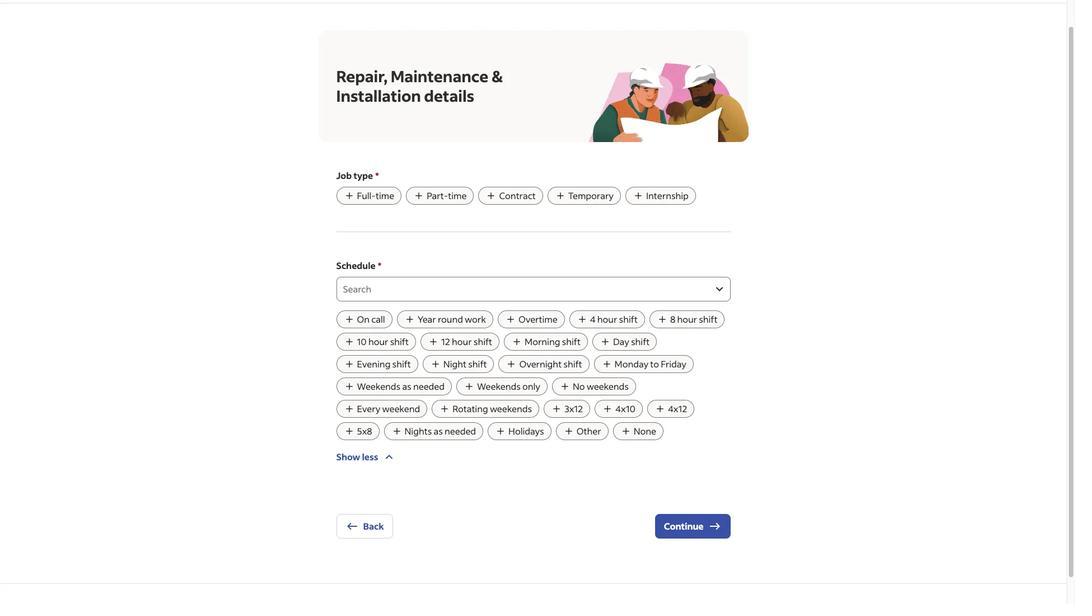 Task type: vqa. For each thing, say whether or not it's contained in the screenshot.
first Weekends from the right
yes



Task type: describe. For each thing, give the bounding box(es) containing it.
none
[[634, 426, 656, 437]]

time for full-
[[376, 190, 394, 202]]

other
[[577, 426, 601, 437]]

10
[[357, 336, 367, 348]]

weekends as needed
[[357, 381, 445, 393]]

friday
[[661, 358, 686, 370]]

shift right the 'day'
[[631, 336, 650, 348]]

part-time
[[427, 190, 467, 202]]

internship
[[646, 190, 689, 202]]

schedule *
[[336, 260, 381, 272]]

full-time
[[357, 190, 394, 202]]

morning
[[525, 336, 560, 348]]

every
[[357, 403, 380, 415]]

part-
[[427, 190, 448, 202]]

time for part-
[[448, 190, 467, 202]]

show
[[336, 451, 360, 463]]

shift right morning
[[562, 336, 581, 348]]

nights
[[405, 426, 432, 437]]

installation
[[336, 86, 421, 106]]

4 hour shift
[[590, 314, 638, 325]]

monday
[[615, 358, 648, 370]]

1 vertical spatial *
[[378, 260, 381, 272]]

call
[[371, 314, 385, 325]]

continue button
[[655, 515, 730, 539]]

Search text field
[[336, 277, 713, 302]]

shift up weekends as needed
[[392, 358, 411, 370]]

12
[[441, 336, 450, 348]]

year
[[418, 314, 436, 325]]

4x10
[[615, 403, 635, 415]]

shift up evening shift
[[390, 336, 409, 348]]

overnight
[[519, 358, 562, 370]]

morning shift
[[525, 336, 581, 348]]

temporary
[[568, 190, 614, 202]]

rotating weekends
[[453, 403, 532, 415]]

only
[[522, 381, 540, 393]]

night
[[443, 358, 466, 370]]

shift up day shift
[[619, 314, 638, 325]]

type
[[354, 170, 373, 181]]

12 hour shift
[[441, 336, 492, 348]]

10 hour shift
[[357, 336, 409, 348]]

shift down 'work'
[[474, 336, 492, 348]]

to
[[650, 358, 659, 370]]

details
[[424, 86, 474, 106]]

no
[[573, 381, 585, 393]]

job type *
[[336, 170, 379, 181]]

hour for 10
[[368, 336, 388, 348]]

toggle menu image
[[713, 283, 726, 296]]

8 hour shift
[[670, 314, 718, 325]]

weekends only
[[477, 381, 540, 393]]

back
[[363, 521, 384, 533]]

hour for 4
[[597, 314, 617, 325]]

rotating
[[453, 403, 488, 415]]



Task type: locate. For each thing, give the bounding box(es) containing it.
as for nights
[[434, 426, 443, 437]]

continue
[[664, 521, 704, 533]]

job
[[336, 170, 352, 181]]

1 weekends from the left
[[357, 381, 400, 393]]

weekends up rotating weekends
[[477, 381, 521, 393]]

weekends for no weekends
[[587, 381, 629, 393]]

8
[[670, 314, 675, 325]]

full-
[[357, 190, 376, 202]]

every weekend
[[357, 403, 420, 415]]

hour right 12
[[452, 336, 472, 348]]

day shift
[[613, 336, 650, 348]]

show less
[[336, 451, 378, 463]]

*
[[375, 170, 379, 181], [378, 260, 381, 272]]

time
[[376, 190, 394, 202], [448, 190, 467, 202]]

as right nights
[[434, 426, 443, 437]]

maintenance
[[391, 66, 488, 86]]

0 horizontal spatial weekends
[[490, 403, 532, 415]]

5x8
[[357, 426, 372, 437]]

needed for nights as needed
[[445, 426, 476, 437]]

hour right the 10
[[368, 336, 388, 348]]

show less button
[[336, 445, 396, 470]]

overtime
[[519, 314, 558, 325]]

0 horizontal spatial weekends
[[357, 381, 400, 393]]

hour for 12
[[452, 336, 472, 348]]

weekends for weekends as needed
[[357, 381, 400, 393]]

repair, maintenance & installation details
[[336, 66, 502, 106]]

2 time from the left
[[448, 190, 467, 202]]

hour for 8
[[677, 314, 697, 325]]

round
[[438, 314, 463, 325]]

4x12
[[668, 403, 687, 415]]

1 horizontal spatial as
[[434, 426, 443, 437]]

work
[[465, 314, 486, 325]]

0 horizontal spatial time
[[376, 190, 394, 202]]

no weekends
[[573, 381, 629, 393]]

schedule
[[336, 260, 376, 272]]

shift
[[619, 314, 638, 325], [699, 314, 718, 325], [390, 336, 409, 348], [474, 336, 492, 348], [562, 336, 581, 348], [631, 336, 650, 348], [392, 358, 411, 370], [468, 358, 487, 370], [563, 358, 582, 370]]

weekends down 'evening'
[[357, 381, 400, 393]]

2 weekends from the left
[[477, 381, 521, 393]]

1 vertical spatial as
[[434, 426, 443, 437]]

weekends for weekends only
[[477, 381, 521, 393]]

hour right 8
[[677, 314, 697, 325]]

hour right '4'
[[597, 314, 617, 325]]

monday to friday
[[615, 358, 686, 370]]

on call
[[357, 314, 385, 325]]

weekend
[[382, 403, 420, 415]]

shift up the 'no' at the right of the page
[[563, 358, 582, 370]]

evening shift
[[357, 358, 411, 370]]

3x12
[[565, 403, 583, 415]]

needed down rotating
[[445, 426, 476, 437]]

* right the type
[[375, 170, 379, 181]]

day
[[613, 336, 629, 348]]

weekends down weekends only
[[490, 403, 532, 415]]

weekends
[[587, 381, 629, 393], [490, 403, 532, 415]]

1 vertical spatial weekends
[[490, 403, 532, 415]]

1 horizontal spatial weekends
[[477, 381, 521, 393]]

as
[[402, 381, 411, 393], [434, 426, 443, 437]]

holidays
[[509, 426, 544, 437]]

0 vertical spatial needed
[[413, 381, 445, 393]]

0 vertical spatial as
[[402, 381, 411, 393]]

4
[[590, 314, 596, 325]]

&
[[492, 66, 502, 86]]

contract
[[499, 190, 536, 202]]

shift down toggle menu image on the right of the page
[[699, 314, 718, 325]]

0 horizontal spatial as
[[402, 381, 411, 393]]

night shift
[[443, 358, 487, 370]]

shift right night
[[468, 358, 487, 370]]

overnight shift
[[519, 358, 582, 370]]

needed for weekends as needed
[[413, 381, 445, 393]]

less
[[362, 451, 378, 463]]

evening
[[357, 358, 391, 370]]

0 vertical spatial *
[[375, 170, 379, 181]]

year round work
[[418, 314, 486, 325]]

1 time from the left
[[376, 190, 394, 202]]

0 vertical spatial weekends
[[587, 381, 629, 393]]

needed down night
[[413, 381, 445, 393]]

on
[[357, 314, 370, 325]]

weekends up 4x10
[[587, 381, 629, 393]]

* right schedule
[[378, 260, 381, 272]]

1 vertical spatial needed
[[445, 426, 476, 437]]

repair,
[[336, 66, 388, 86]]

hour
[[597, 314, 617, 325], [677, 314, 697, 325], [368, 336, 388, 348], [452, 336, 472, 348]]

weekends for rotating weekends
[[490, 403, 532, 415]]

back button
[[336, 515, 393, 539]]

needed
[[413, 381, 445, 393], [445, 426, 476, 437]]

as up 'weekend'
[[402, 381, 411, 393]]

weekends
[[357, 381, 400, 393], [477, 381, 521, 393]]

as for weekends
[[402, 381, 411, 393]]

1 horizontal spatial weekends
[[587, 381, 629, 393]]

1 horizontal spatial time
[[448, 190, 467, 202]]

nights as needed
[[405, 426, 476, 437]]



